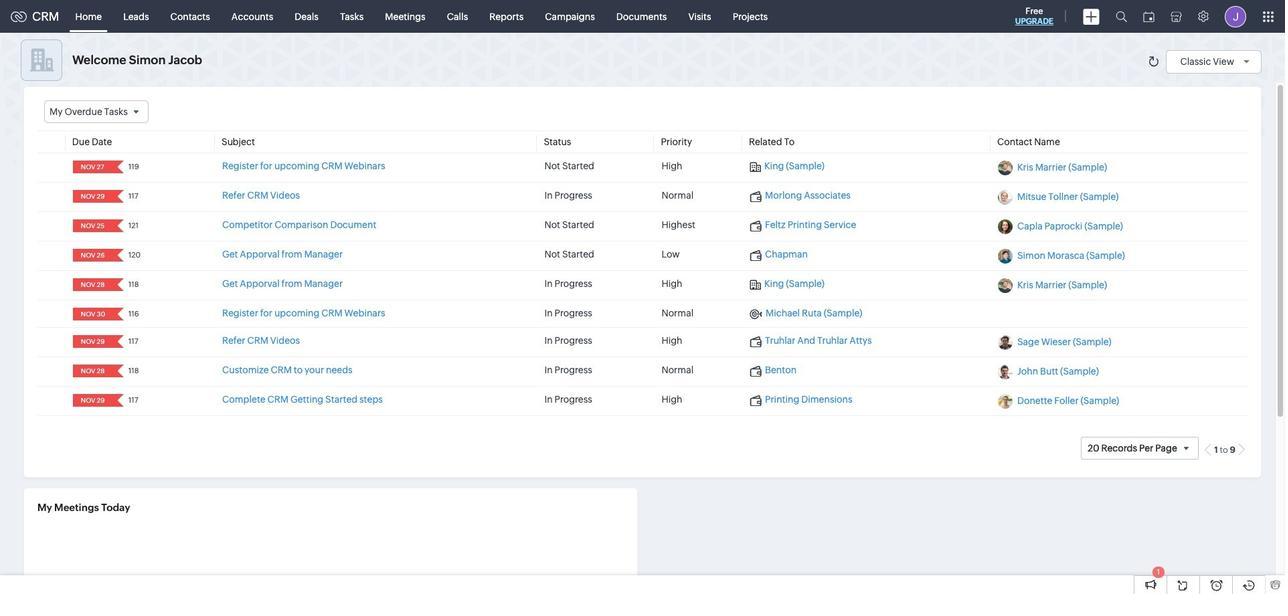 Task type: locate. For each thing, give the bounding box(es) containing it.
create menu element
[[1076, 0, 1108, 32]]

profile image
[[1226, 6, 1247, 27]]

None field
[[44, 100, 149, 123], [77, 161, 108, 174], [77, 190, 108, 203], [77, 220, 108, 233], [77, 249, 108, 262], [77, 279, 108, 291], [77, 308, 108, 321], [77, 336, 108, 348], [77, 365, 108, 378], [77, 395, 108, 407], [44, 100, 149, 123], [77, 161, 108, 174], [77, 190, 108, 203], [77, 220, 108, 233], [77, 249, 108, 262], [77, 279, 108, 291], [77, 308, 108, 321], [77, 336, 108, 348], [77, 365, 108, 378], [77, 395, 108, 407]]



Task type: vqa. For each thing, say whether or not it's contained in the screenshot.
Related To
no



Task type: describe. For each thing, give the bounding box(es) containing it.
search element
[[1108, 0, 1136, 33]]

create menu image
[[1084, 8, 1100, 24]]

logo image
[[11, 11, 27, 22]]

calendar image
[[1144, 11, 1155, 22]]

search image
[[1116, 11, 1128, 22]]

profile element
[[1218, 0, 1255, 32]]



